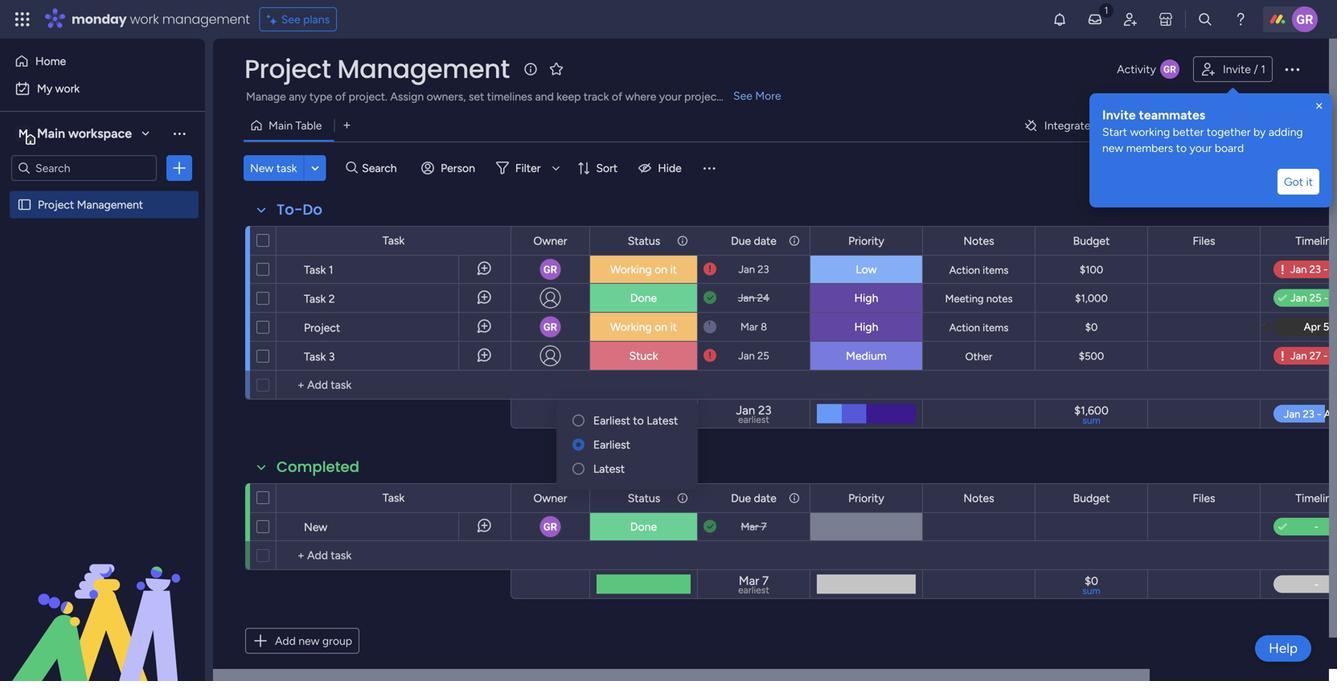 Task type: describe. For each thing, give the bounding box(es) containing it.
task for task 1
[[304, 263, 326, 277]]

notes field for to-do
[[959, 232, 998, 250]]

column information image for due date
[[788, 492, 801, 505]]

got it
[[1284, 175, 1313, 189]]

timeline field for to-do
[[1292, 232, 1337, 250]]

notes for to-do
[[964, 234, 994, 248]]

management
[[162, 10, 250, 28]]

Search field
[[358, 157, 406, 179]]

arrow down image
[[546, 158, 566, 178]]

task for task 2
[[304, 292, 326, 306]]

status field for completed
[[624, 489, 664, 507]]

1 vertical spatial 1
[[329, 263, 333, 277]]

home
[[35, 54, 66, 68]]

members
[[1126, 141, 1173, 155]]

main workspace
[[37, 126, 132, 141]]

type
[[309, 90, 332, 103]]

invite teammates start working better together by adding new members to your board
[[1102, 107, 1303, 155]]

files for first files field from the bottom of the page
[[1193, 491, 1215, 505]]

angle down image
[[311, 162, 319, 174]]

adding
[[1269, 125, 1303, 139]]

main table button
[[244, 113, 334, 138]]

2
[[329, 292, 335, 306]]

1 owner from the top
[[533, 234, 567, 248]]

2 working from the top
[[610, 320, 652, 334]]

3
[[329, 350, 335, 363]]

my
[[37, 82, 52, 95]]

0 vertical spatial your
[[659, 90, 682, 103]]

1 vertical spatial to
[[633, 414, 644, 427]]

add new group
[[275, 634, 352, 648]]

workspace selection element
[[15, 124, 134, 145]]

my work option
[[10, 76, 195, 101]]

new for new task
[[250, 161, 274, 175]]

work for my
[[55, 82, 80, 95]]

2 budget from the top
[[1073, 491, 1110, 505]]

/
[[1254, 62, 1258, 76]]

notes field for completed
[[959, 489, 998, 507]]

mar 7 earliest
[[738, 573, 769, 596]]

+ Add task text field
[[285, 375, 503, 395]]

integrate button
[[1017, 109, 1173, 142]]

earliest for earliest to latest
[[593, 414, 630, 427]]

search everything image
[[1197, 11, 1213, 27]]

together
[[1207, 125, 1251, 139]]

board
[[1215, 141, 1244, 155]]

1 image
[[1099, 1, 1114, 19]]

add
[[275, 634, 296, 648]]

invite for teammates
[[1102, 107, 1136, 123]]

column information image for status
[[676, 234, 689, 247]]

add to favorites image
[[548, 61, 564, 77]]

task for task 3
[[304, 350, 326, 363]]

your inside invite teammates start working better together by adding new members to your board
[[1190, 141, 1212, 155]]

23 for jan 23 earliest
[[758, 403, 771, 418]]

timeline for completed
[[1296, 491, 1337, 505]]

date for 1st "due date" field from the top
[[754, 234, 777, 248]]

and
[[535, 90, 554, 103]]

working
[[1130, 125, 1170, 139]]

low
[[856, 263, 877, 276]]

track
[[584, 90, 609, 103]]

any
[[289, 90, 307, 103]]

keep
[[557, 90, 581, 103]]

due date for second "due date" field
[[731, 491, 777, 505]]

filter
[[515, 161, 541, 175]]

meeting notes
[[945, 292, 1013, 305]]

earliest to latest
[[593, 414, 678, 427]]

manage any type of project. assign owners, set timelines and keep track of where your project stands.
[[246, 90, 759, 103]]

by
[[1254, 125, 1266, 139]]

1 on from the top
[[655, 263, 667, 276]]

integrate
[[1044, 119, 1091, 132]]

home link
[[10, 48, 195, 74]]

greg robinson image
[[1292, 6, 1318, 32]]

see for see plans
[[281, 12, 300, 26]]

workspace
[[68, 126, 132, 141]]

invite for /
[[1223, 62, 1251, 76]]

monday work management
[[72, 10, 250, 28]]

23 for jan 23
[[758, 263, 769, 276]]

jan for jan 25
[[738, 349, 755, 362]]

got it button
[[1278, 169, 1319, 195]]

more
[[755, 89, 781, 103]]

see more
[[733, 89, 781, 103]]

mar for project
[[740, 320, 758, 333]]

collapse board header image
[[1288, 119, 1301, 132]]

better
[[1173, 125, 1204, 139]]

2 priority field from the top
[[844, 489, 888, 507]]

2 budget field from the top
[[1069, 489, 1114, 507]]

main for main table
[[269, 119, 293, 132]]

add new group button
[[245, 628, 359, 654]]

activity
[[1117, 62, 1156, 76]]

close image
[[1313, 100, 1326, 113]]

$1,600
[[1074, 404, 1109, 417]]

to inside invite teammates start working better together by adding new members to your board
[[1176, 141, 1187, 155]]

workspace options image
[[171, 125, 187, 141]]

1 vertical spatial latest
[[593, 462, 625, 476]]

assign
[[390, 90, 424, 103]]

2 owner field from the top
[[529, 489, 571, 507]]

action for working on it
[[949, 264, 980, 277]]

column information image for due date
[[788, 234, 801, 247]]

completed
[[277, 457, 359, 477]]

task
[[276, 161, 297, 175]]

sum for $0
[[1082, 585, 1101, 597]]

1 working from the top
[[610, 263, 652, 276]]

items for working on it
[[983, 264, 1009, 277]]

v2 search image
[[346, 159, 358, 177]]

To-Do field
[[273, 199, 326, 220]]

table
[[295, 119, 322, 132]]

notes for completed
[[964, 491, 994, 505]]

$500
[[1079, 350, 1104, 363]]

see plans
[[281, 12, 330, 26]]

2 on from the top
[[655, 320, 667, 334]]

Completed field
[[273, 457, 363, 478]]

action items for high
[[949, 321, 1009, 334]]

7 for mar 7 earliest
[[762, 573, 769, 588]]

m
[[19, 127, 28, 140]]

invite / 1
[[1223, 62, 1266, 76]]

new task button
[[244, 155, 303, 181]]

$0 for $0
[[1085, 321, 1098, 334]]

where
[[625, 90, 656, 103]]

options image
[[171, 160, 187, 176]]

help image
[[1233, 11, 1249, 27]]

timeline for to-do
[[1296, 234, 1337, 248]]

meeting
[[945, 292, 984, 305]]

1 budget from the top
[[1073, 234, 1110, 248]]

2 working on it from the top
[[610, 320, 677, 334]]

monday marketplace image
[[1158, 11, 1174, 27]]

hide
[[658, 161, 682, 175]]

mar inside mar 7 earliest
[[739, 573, 759, 588]]

action items for working on it
[[949, 264, 1009, 277]]

7 for mar 7
[[761, 520, 767, 533]]

jan inside jan 23 earliest
[[736, 403, 755, 418]]

status for completed
[[628, 491, 660, 505]]

1 files field from the top
[[1189, 232, 1219, 250]]

update feed image
[[1087, 11, 1103, 27]]

filter button
[[490, 155, 566, 181]]

1 horizontal spatial management
[[337, 51, 510, 87]]

2 vertical spatial project
[[304, 321, 340, 334]]

project
[[684, 90, 721, 103]]

jan 23
[[738, 263, 769, 276]]

1 owner field from the top
[[529, 232, 571, 250]]



Task type: locate. For each thing, give the bounding box(es) containing it.
on left v2 overdue deadline icon
[[655, 263, 667, 276]]

8
[[761, 320, 767, 333]]

7 down mar 7
[[762, 573, 769, 588]]

1 vertical spatial done
[[630, 520, 657, 533]]

1 action from the top
[[949, 264, 980, 277]]

1 notes field from the top
[[959, 232, 998, 250]]

workspace image
[[15, 125, 31, 142]]

notes
[[986, 292, 1013, 305]]

0 vertical spatial due date
[[731, 234, 777, 248]]

1 working on it from the top
[[610, 263, 677, 276]]

2 $0 from the top
[[1085, 574, 1098, 588]]

project
[[244, 51, 331, 87], [38, 198, 74, 211], [304, 321, 340, 334]]

1 priority from the top
[[848, 234, 884, 248]]

jan 24
[[738, 291, 770, 304]]

v2 overdue deadline image
[[704, 262, 716, 277]]

status field down hide popup button
[[624, 232, 664, 250]]

1 status from the top
[[628, 234, 660, 248]]

0 vertical spatial notes
[[964, 234, 994, 248]]

2 due date field from the top
[[727, 489, 781, 507]]

1 vertical spatial new
[[304, 520, 327, 534]]

2 dapulse checkmark sign image from the top
[[1278, 518, 1287, 537]]

items for high
[[983, 321, 1009, 334]]

Project Management field
[[240, 51, 514, 87]]

$0 sum
[[1082, 574, 1101, 597]]

invite left /
[[1223, 62, 1251, 76]]

to-
[[277, 199, 303, 220]]

do
[[303, 199, 322, 220]]

mar
[[740, 320, 758, 333], [741, 520, 759, 533], [739, 573, 759, 588]]

7
[[761, 520, 767, 533], [762, 573, 769, 588]]

0 horizontal spatial column information image
[[676, 492, 689, 505]]

main left table
[[269, 119, 293, 132]]

person
[[441, 161, 475, 175]]

Budget field
[[1069, 232, 1114, 250], [1069, 489, 1114, 507]]

2 action items from the top
[[949, 321, 1009, 334]]

$0 inside "$0 sum"
[[1085, 574, 1098, 588]]

date for second "due date" field
[[754, 491, 777, 505]]

0 vertical spatial working
[[610, 263, 652, 276]]

2 date from the top
[[754, 491, 777, 505]]

1 date from the top
[[754, 234, 777, 248]]

1 timeline from the top
[[1296, 234, 1337, 248]]

1 vertical spatial project management
[[38, 198, 143, 211]]

column information image
[[676, 234, 689, 247], [788, 234, 801, 247]]

2 vertical spatial it
[[670, 320, 677, 334]]

timeline field for completed
[[1292, 489, 1337, 507]]

work for monday
[[130, 10, 159, 28]]

1 vertical spatial it
[[670, 263, 677, 276]]

2 vertical spatial mar
[[739, 573, 759, 588]]

2 done from the top
[[630, 520, 657, 533]]

earliest down mar 7
[[738, 584, 769, 596]]

to down better
[[1176, 141, 1187, 155]]

dapulse checkmark sign image
[[1278, 289, 1287, 308], [1278, 518, 1287, 537]]

management down search in workspace field
[[77, 198, 143, 211]]

2 due from the top
[[731, 491, 751, 505]]

jan up jan 24
[[738, 263, 755, 276]]

project management
[[244, 51, 510, 87], [38, 198, 143, 211]]

1 vertical spatial owner field
[[529, 489, 571, 507]]

1 up 2
[[329, 263, 333, 277]]

status down earliest to latest
[[628, 491, 660, 505]]

2 sum from the top
[[1082, 585, 1101, 597]]

of
[[335, 90, 346, 103], [612, 90, 622, 103]]

management up assign
[[337, 51, 510, 87]]

action
[[949, 264, 980, 277], [949, 321, 980, 334]]

mar left 8
[[740, 320, 758, 333]]

action up meeting
[[949, 264, 980, 277]]

2 timeline field from the top
[[1292, 489, 1337, 507]]

1 vertical spatial status field
[[624, 489, 664, 507]]

plans
[[303, 12, 330, 26]]

my work link
[[10, 76, 195, 101]]

it inside button
[[1306, 175, 1313, 189]]

2 owner from the top
[[533, 491, 567, 505]]

earliest
[[593, 414, 630, 427], [593, 438, 630, 451]]

status field for to-do
[[624, 232, 664, 250]]

action items up other
[[949, 321, 1009, 334]]

mar for new
[[741, 520, 759, 533]]

0 vertical spatial $0
[[1085, 321, 1098, 334]]

0 vertical spatial mar
[[740, 320, 758, 333]]

25
[[757, 349, 769, 362]]

project down 'task 2'
[[304, 321, 340, 334]]

1 inside button
[[1261, 62, 1266, 76]]

1 vertical spatial 23
[[758, 403, 771, 418]]

date
[[754, 234, 777, 248], [754, 491, 777, 505]]

1 vertical spatial priority field
[[844, 489, 888, 507]]

column information image
[[676, 492, 689, 505], [788, 492, 801, 505]]

0 vertical spatial latest
[[647, 414, 678, 427]]

1 vertical spatial sum
[[1082, 585, 1101, 597]]

0 vertical spatial work
[[130, 10, 159, 28]]

1 vertical spatial priority
[[848, 491, 884, 505]]

0 horizontal spatial project management
[[38, 198, 143, 211]]

main
[[269, 119, 293, 132], [37, 126, 65, 141]]

0 horizontal spatial 1
[[329, 263, 333, 277]]

to-do
[[277, 199, 322, 220]]

0 vertical spatial project management
[[244, 51, 510, 87]]

items up notes at the right top of the page
[[983, 264, 1009, 277]]

stands.
[[724, 90, 759, 103]]

menu image
[[701, 160, 717, 176]]

budget
[[1073, 234, 1110, 248], [1073, 491, 1110, 505]]

project management inside list box
[[38, 198, 143, 211]]

project up any
[[244, 51, 331, 87]]

Timeline field
[[1292, 232, 1337, 250], [1292, 489, 1337, 507]]

jan 23 earliest
[[736, 403, 771, 425]]

0 vertical spatial on
[[655, 263, 667, 276]]

1 vertical spatial due date field
[[727, 489, 781, 507]]

set
[[469, 90, 484, 103]]

v2 done deadline image
[[704, 290, 716, 306]]

invite teammates heading
[[1102, 106, 1319, 124]]

1 due date field from the top
[[727, 232, 781, 250]]

task 2
[[304, 292, 335, 306]]

0 vertical spatial status
[[628, 234, 660, 248]]

new right add
[[298, 634, 320, 648]]

teammates
[[1139, 107, 1205, 123]]

add view image
[[344, 120, 350, 131]]

work right the monday
[[130, 10, 159, 28]]

23 up 24
[[758, 263, 769, 276]]

see
[[281, 12, 300, 26], [733, 89, 753, 103]]

select product image
[[14, 11, 31, 27]]

automate button
[[1179, 113, 1265, 138]]

project management down search in workspace field
[[38, 198, 143, 211]]

1 notes from the top
[[964, 234, 994, 248]]

invite members image
[[1122, 11, 1139, 27]]

work
[[130, 10, 159, 28], [55, 82, 80, 95]]

on up 'stuck'
[[655, 320, 667, 334]]

1 right /
[[1261, 62, 1266, 76]]

1 high from the top
[[854, 291, 878, 305]]

Files field
[[1189, 232, 1219, 250], [1189, 489, 1219, 507]]

0 vertical spatial to
[[1176, 141, 1187, 155]]

invite up start
[[1102, 107, 1136, 123]]

0 vertical spatial 7
[[761, 520, 767, 533]]

2 column information image from the left
[[788, 234, 801, 247]]

0 vertical spatial action items
[[949, 264, 1009, 277]]

project inside project management list box
[[38, 198, 74, 211]]

1 $0 from the top
[[1085, 321, 1098, 334]]

0 vertical spatial 1
[[1261, 62, 1266, 76]]

working on it left v2 overdue deadline icon
[[610, 263, 677, 276]]

invite / 1 button
[[1193, 56, 1273, 82]]

action down meeting
[[949, 321, 980, 334]]

1 vertical spatial files
[[1193, 491, 1215, 505]]

group
[[322, 634, 352, 648]]

home option
[[10, 48, 195, 74]]

1 horizontal spatial of
[[612, 90, 622, 103]]

1 vertical spatial your
[[1190, 141, 1212, 155]]

of right track
[[612, 90, 622, 103]]

invite
[[1223, 62, 1251, 76], [1102, 107, 1136, 123]]

status field down earliest to latest
[[624, 489, 664, 507]]

0 vertical spatial project
[[244, 51, 331, 87]]

my work
[[37, 82, 80, 95]]

2 notes field from the top
[[959, 489, 998, 507]]

project.
[[349, 90, 388, 103]]

new inside button
[[250, 161, 274, 175]]

status for to-do
[[628, 234, 660, 248]]

it left v2 overdue deadline icon
[[670, 263, 677, 276]]

Due date field
[[727, 232, 781, 250], [727, 489, 781, 507]]

0 vertical spatial budget
[[1073, 234, 1110, 248]]

due
[[731, 234, 751, 248], [731, 491, 751, 505]]

mar down mar 7
[[739, 573, 759, 588]]

0 vertical spatial new
[[1102, 141, 1123, 155]]

1 dapulse checkmark sign image from the top
[[1278, 289, 1287, 308]]

task 1
[[304, 263, 333, 277]]

1 horizontal spatial new
[[304, 520, 327, 534]]

2 status field from the top
[[624, 489, 664, 507]]

1 vertical spatial due date
[[731, 491, 777, 505]]

0 vertical spatial earliest
[[593, 414, 630, 427]]

project right "public board" image
[[38, 198, 74, 211]]

Status field
[[624, 232, 664, 250], [624, 489, 664, 507]]

0 vertical spatial due
[[731, 234, 751, 248]]

1 status field from the top
[[624, 232, 664, 250]]

Priority field
[[844, 232, 888, 250], [844, 489, 888, 507]]

monday
[[72, 10, 127, 28]]

due date field up mar 7
[[727, 489, 781, 507]]

1 vertical spatial budget field
[[1069, 489, 1114, 507]]

1 items from the top
[[983, 264, 1009, 277]]

new inside button
[[298, 634, 320, 648]]

2 action from the top
[[949, 321, 980, 334]]

1 vertical spatial working
[[610, 320, 652, 334]]

it right the "got"
[[1306, 175, 1313, 189]]

stuck
[[629, 349, 658, 363]]

task left 2
[[304, 292, 326, 306]]

see for see more
[[733, 89, 753, 103]]

of right type
[[335, 90, 346, 103]]

2 due date from the top
[[731, 491, 777, 505]]

0 horizontal spatial invite
[[1102, 107, 1136, 123]]

1 horizontal spatial invite
[[1223, 62, 1251, 76]]

column information image for status
[[676, 492, 689, 505]]

1 column information image from the left
[[676, 492, 689, 505]]

0 horizontal spatial see
[[281, 12, 300, 26]]

new task
[[250, 161, 297, 175]]

project management up project.
[[244, 51, 510, 87]]

2 of from the left
[[612, 90, 622, 103]]

working up 'stuck'
[[610, 320, 652, 334]]

0 vertical spatial working on it
[[610, 263, 677, 276]]

earliest for earliest
[[593, 438, 630, 451]]

main inside 'workspace selection' element
[[37, 126, 65, 141]]

person button
[[415, 155, 485, 181]]

public board image
[[17, 197, 32, 212]]

$1,000
[[1075, 292, 1108, 305]]

earliest for mar
[[738, 584, 769, 596]]

23 inside jan 23 earliest
[[758, 403, 771, 418]]

main for main workspace
[[37, 126, 65, 141]]

1 horizontal spatial latest
[[647, 414, 678, 427]]

done up 'stuck'
[[630, 291, 657, 305]]

1 files from the top
[[1193, 234, 1215, 248]]

Search in workspace field
[[34, 159, 134, 177]]

0 vertical spatial owner field
[[529, 232, 571, 250]]

jan for jan 23
[[738, 263, 755, 276]]

2 earliest from the top
[[738, 584, 769, 596]]

date up jan 23
[[754, 234, 777, 248]]

main inside main table button
[[269, 119, 293, 132]]

0 vertical spatial budget field
[[1069, 232, 1114, 250]]

see inside button
[[281, 12, 300, 26]]

2 high from the top
[[854, 320, 878, 334]]

0 horizontal spatial work
[[55, 82, 80, 95]]

automate
[[1208, 119, 1258, 132]]

1 of from the left
[[335, 90, 346, 103]]

sort button
[[570, 155, 627, 181]]

1 horizontal spatial new
[[1102, 141, 1123, 155]]

0 vertical spatial it
[[1306, 175, 1313, 189]]

status down hide popup button
[[628, 234, 660, 248]]

work inside my work option
[[55, 82, 80, 95]]

0 vertical spatial done
[[630, 291, 657, 305]]

1 horizontal spatial to
[[1176, 141, 1187, 155]]

0 vertical spatial notes field
[[959, 232, 998, 250]]

new down start
[[1102, 141, 1123, 155]]

0 vertical spatial priority field
[[844, 232, 888, 250]]

1 earliest from the top
[[593, 414, 630, 427]]

1 vertical spatial see
[[733, 89, 753, 103]]

1 vertical spatial invite
[[1102, 107, 1136, 123]]

status
[[628, 234, 660, 248], [628, 491, 660, 505]]

invite inside invite / 1 button
[[1223, 62, 1251, 76]]

0 vertical spatial dapulse checkmark sign image
[[1278, 289, 1287, 308]]

task 3
[[304, 350, 335, 363]]

see plans button
[[259, 7, 337, 31]]

7 inside mar 7 earliest
[[762, 573, 769, 588]]

see more link
[[732, 88, 783, 104]]

1 vertical spatial mar
[[741, 520, 759, 533]]

other
[[965, 350, 993, 363]]

Owner field
[[529, 232, 571, 250], [529, 489, 571, 507]]

new for new
[[304, 520, 327, 534]]

help button
[[1255, 635, 1311, 662]]

new inside invite teammates start working better together by adding new members to your board
[[1102, 141, 1123, 155]]

1 priority field from the top
[[844, 232, 888, 250]]

1 vertical spatial work
[[55, 82, 80, 95]]

1 vertical spatial management
[[77, 198, 143, 211]]

due date up mar 7
[[731, 491, 777, 505]]

project management list box
[[0, 188, 205, 435]]

1 horizontal spatial see
[[733, 89, 753, 103]]

working on it
[[610, 263, 677, 276], [610, 320, 677, 334]]

0 vertical spatial owner
[[533, 234, 567, 248]]

1 vertical spatial owner
[[533, 491, 567, 505]]

task up 'task 2'
[[304, 263, 326, 277]]

items down notes at the right top of the page
[[983, 321, 1009, 334]]

0 horizontal spatial new
[[250, 161, 274, 175]]

0 vertical spatial due date field
[[727, 232, 781, 250]]

2 files from the top
[[1193, 491, 1215, 505]]

your down better
[[1190, 141, 1212, 155]]

1 horizontal spatial column information image
[[788, 234, 801, 247]]

0 vertical spatial files field
[[1189, 232, 1219, 250]]

1 column information image from the left
[[676, 234, 689, 247]]

jan down jan 25
[[736, 403, 755, 418]]

earliest down earliest to latest
[[593, 438, 630, 451]]

1 horizontal spatial column information image
[[788, 492, 801, 505]]

1 vertical spatial action
[[949, 321, 980, 334]]

show board description image
[[521, 61, 540, 77]]

due date field up jan 23
[[727, 232, 781, 250]]

got
[[1284, 175, 1303, 189]]

2 files field from the top
[[1189, 489, 1219, 507]]

activity button
[[1111, 56, 1187, 82]]

action items up meeting notes
[[949, 264, 1009, 277]]

0 vertical spatial action
[[949, 264, 980, 277]]

0 vertical spatial high
[[854, 291, 878, 305]]

working on it up 'stuck'
[[610, 320, 677, 334]]

task up + add task text field
[[383, 491, 405, 505]]

due up mar 7
[[731, 491, 751, 505]]

help
[[1269, 640, 1298, 657]]

new
[[250, 161, 274, 175], [304, 520, 327, 534]]

lottie animation image
[[0, 519, 205, 681]]

1 budget field from the top
[[1069, 232, 1114, 250]]

1 vertical spatial timeline
[[1296, 491, 1337, 505]]

start
[[1102, 125, 1127, 139]]

0 vertical spatial timeline field
[[1292, 232, 1337, 250]]

new left task
[[250, 161, 274, 175]]

hide button
[[632, 155, 691, 181]]

0 vertical spatial status field
[[624, 232, 664, 250]]

owners,
[[427, 90, 466, 103]]

action items
[[949, 264, 1009, 277], [949, 321, 1009, 334]]

1 vertical spatial earliest
[[593, 438, 630, 451]]

0 horizontal spatial column information image
[[676, 234, 689, 247]]

to
[[1176, 141, 1187, 155], [633, 414, 644, 427]]

due date
[[731, 234, 777, 248], [731, 491, 777, 505]]

1 vertical spatial on
[[655, 320, 667, 334]]

24
[[757, 291, 770, 304]]

jan for jan 24
[[738, 291, 755, 304]]

lottie animation element
[[0, 519, 205, 681]]

2 status from the top
[[628, 491, 660, 505]]

notifications image
[[1052, 11, 1068, 27]]

done left v2 done deadline icon
[[630, 520, 657, 533]]

1 sum from the top
[[1082, 414, 1101, 426]]

items
[[983, 264, 1009, 277], [983, 321, 1009, 334]]

1 vertical spatial high
[[854, 320, 878, 334]]

1 vertical spatial project
[[38, 198, 74, 211]]

mar right v2 done deadline icon
[[741, 520, 759, 533]]

see left more
[[733, 89, 753, 103]]

1 vertical spatial action items
[[949, 321, 1009, 334]]

your right where
[[659, 90, 682, 103]]

management inside list box
[[77, 198, 143, 211]]

2 column information image from the left
[[788, 492, 801, 505]]

7 right v2 done deadline icon
[[761, 520, 767, 533]]

due date up jan 23
[[731, 234, 777, 248]]

task left 3
[[304, 350, 326, 363]]

jan left 25
[[738, 349, 755, 362]]

1 vertical spatial status
[[628, 491, 660, 505]]

working
[[610, 263, 652, 276], [610, 320, 652, 334]]

0 vertical spatial see
[[281, 12, 300, 26]]

earliest
[[738, 414, 769, 425], [738, 584, 769, 596]]

$100
[[1080, 263, 1103, 276]]

sum inside '$1,600 sum'
[[1082, 414, 1101, 426]]

it left "mar 8"
[[670, 320, 677, 334]]

2 timeline from the top
[[1296, 491, 1337, 505]]

1 earliest from the top
[[738, 414, 769, 425]]

1 timeline field from the top
[[1292, 232, 1337, 250]]

1 due from the top
[[731, 234, 751, 248]]

0 horizontal spatial management
[[77, 198, 143, 211]]

working left v2 overdue deadline icon
[[610, 263, 652, 276]]

sort
[[596, 161, 618, 175]]

high up medium
[[854, 320, 878, 334]]

latest down 'stuck'
[[647, 414, 678, 427]]

1 done from the top
[[630, 291, 657, 305]]

earliest down jan 25
[[738, 414, 769, 425]]

0 vertical spatial earliest
[[738, 414, 769, 425]]

2 priority from the top
[[848, 491, 884, 505]]

0 horizontal spatial of
[[335, 90, 346, 103]]

1 action items from the top
[[949, 264, 1009, 277]]

1 vertical spatial due
[[731, 491, 751, 505]]

2 items from the top
[[983, 321, 1009, 334]]

v2 overdue deadline image
[[704, 348, 716, 363]]

date up mar 7
[[754, 491, 777, 505]]

to down 'stuck'
[[633, 414, 644, 427]]

0 vertical spatial priority
[[848, 234, 884, 248]]

option
[[0, 190, 205, 193]]

earliest inside jan 23 earliest
[[738, 414, 769, 425]]

sum
[[1082, 414, 1101, 426], [1082, 585, 1101, 597]]

mar 7
[[741, 520, 767, 533]]

main right workspace 'image'
[[37, 126, 65, 141]]

latest down earliest to latest
[[593, 462, 625, 476]]

2 earliest from the top
[[593, 438, 630, 451]]

action for high
[[949, 321, 980, 334]]

2 notes from the top
[[964, 491, 994, 505]]

earliest down 'stuck'
[[593, 414, 630, 427]]

1 horizontal spatial project management
[[244, 51, 510, 87]]

task down search field
[[383, 234, 405, 247]]

0 horizontal spatial main
[[37, 126, 65, 141]]

23 down 25
[[758, 403, 771, 418]]

due up jan 23
[[731, 234, 751, 248]]

1 due date from the top
[[731, 234, 777, 248]]

medium
[[846, 349, 887, 363]]

0 vertical spatial sum
[[1082, 414, 1101, 426]]

mar 8
[[740, 320, 767, 333]]

$1,600 sum
[[1074, 404, 1109, 426]]

invite inside invite teammates start working better together by adding new members to your board
[[1102, 107, 1136, 123]]

1 vertical spatial notes
[[964, 491, 994, 505]]

new down completed field
[[304, 520, 327, 534]]

jan 25
[[738, 349, 769, 362]]

2 23 from the top
[[758, 403, 771, 418]]

$0 for $0 sum
[[1085, 574, 1098, 588]]

earliest for jan
[[738, 414, 769, 425]]

+ Add task text field
[[285, 546, 503, 565]]

0 horizontal spatial new
[[298, 634, 320, 648]]

1 vertical spatial new
[[298, 634, 320, 648]]

1 23 from the top
[[758, 263, 769, 276]]

work right my
[[55, 82, 80, 95]]

0 vertical spatial timeline
[[1296, 234, 1337, 248]]

files for 2nd files field from the bottom of the page
[[1193, 234, 1215, 248]]

high down low
[[854, 291, 878, 305]]

on
[[655, 263, 667, 276], [655, 320, 667, 334]]

due date for 1st "due date" field from the top
[[731, 234, 777, 248]]

v2 done deadline image
[[704, 519, 716, 534]]

options image
[[1282, 59, 1302, 79]]

0 vertical spatial new
[[250, 161, 274, 175]]

jan left 24
[[738, 291, 755, 304]]

manage
[[246, 90, 286, 103]]

see left plans
[[281, 12, 300, 26]]

sum for $1,600
[[1082, 414, 1101, 426]]

Notes field
[[959, 232, 998, 250], [959, 489, 998, 507]]



Task type: vqa. For each thing, say whether or not it's contained in the screenshot.
the left the work
yes



